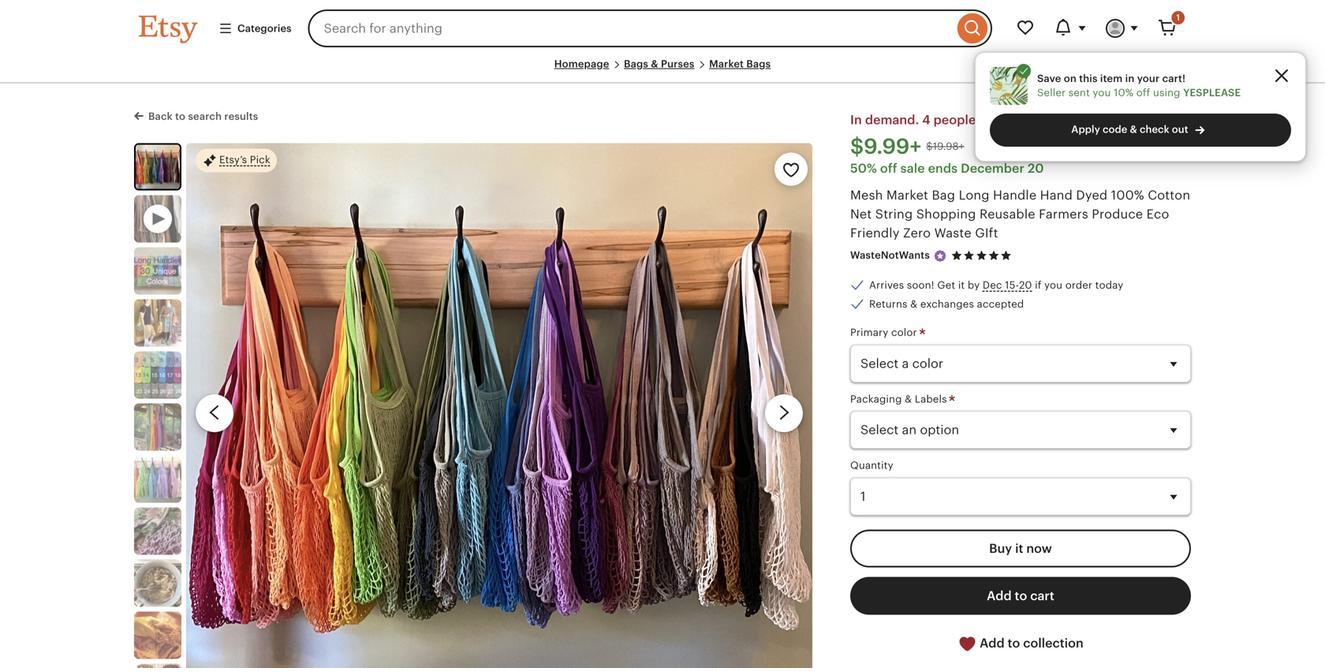 Task type: locate. For each thing, give the bounding box(es) containing it.
market bags link
[[709, 58, 771, 70]]

1 vertical spatial add
[[980, 636, 1005, 650]]

back
[[148, 111, 173, 122]]

dyed
[[1076, 188, 1108, 202]]

1 horizontal spatial it
[[1015, 541, 1024, 556]]

1 horizontal spatial this
[[1080, 72, 1098, 84]]

2 vertical spatial to
[[1008, 636, 1020, 650]]

cotton
[[1148, 188, 1191, 202]]

1 horizontal spatial market
[[887, 188, 929, 202]]

pick
[[250, 154, 270, 165]]

0 horizontal spatial you
[[1045, 279, 1063, 291]]

& right returns
[[911, 298, 918, 310]]

buy
[[990, 541, 1012, 556]]

friendly
[[851, 226, 900, 240]]

categories banner
[[110, 0, 1215, 57]]

0 horizontal spatial in
[[1052, 113, 1064, 127]]

0 vertical spatial it
[[958, 279, 965, 291]]

it right buy
[[1015, 541, 1024, 556]]

on
[[1064, 72, 1077, 84]]

exchanges
[[921, 298, 974, 310]]

add inside button
[[987, 589, 1012, 603]]

in
[[851, 113, 862, 127]]

None search field
[[308, 9, 993, 47]]

to right back
[[175, 111, 186, 122]]

order
[[1066, 279, 1093, 291]]

1 horizontal spatial you
[[1093, 87, 1111, 99]]

homepage
[[554, 58, 609, 70]]

market right "purses"
[[709, 58, 744, 70]]

you down item
[[1093, 87, 1111, 99]]

to for cart
[[1015, 589, 1028, 603]]

0 horizontal spatial bags
[[624, 58, 649, 70]]

primary
[[851, 327, 889, 339]]

you inside the save on this item in your cart! seller sent you 10% off using yesplease
[[1093, 87, 1111, 99]]

off down your
[[1137, 87, 1151, 99]]

mesh market bag long handle hand dyed 100% cotton net string image 3 image
[[134, 299, 181, 347]]

market up 'string'
[[887, 188, 929, 202]]

etsy's pick
[[219, 154, 270, 165]]

0 vertical spatial add
[[987, 589, 1012, 603]]

20 left the if
[[1019, 279, 1032, 291]]

market
[[709, 58, 744, 70], [887, 188, 929, 202]]

& left labels at the right
[[905, 393, 912, 405]]

add for add to cart
[[987, 589, 1012, 603]]

0 vertical spatial you
[[1093, 87, 1111, 99]]

arrives
[[869, 279, 904, 291]]

& left "purses"
[[651, 58, 659, 70]]

1 vertical spatial market
[[887, 188, 929, 202]]

$9.99+ $19.98+
[[851, 134, 965, 159]]

etsy's
[[219, 154, 247, 165]]

1 vertical spatial it
[[1015, 541, 1024, 556]]

in up 10%
[[1126, 72, 1135, 84]]

& for bags & purses
[[651, 58, 659, 70]]

waste
[[935, 226, 972, 240]]

hand
[[1040, 188, 1073, 202]]

by
[[968, 279, 980, 291]]

1 vertical spatial you
[[1045, 279, 1063, 291]]

to inside button
[[1008, 636, 1020, 650]]

in left the
[[1052, 113, 1064, 127]]

1 vertical spatial off
[[880, 161, 898, 175]]

mesh market bag long handle hand dyed 100% cotton net string image 2 image
[[134, 247, 181, 295]]

bought
[[979, 113, 1024, 127]]

ends
[[928, 161, 958, 175]]

long
[[959, 188, 990, 202]]

menu bar
[[139, 57, 1187, 84]]

it
[[958, 279, 965, 291], [1015, 541, 1024, 556]]

this inside the save on this item in your cart! seller sent you 10% off using yesplease
[[1080, 72, 1098, 84]]

1 vertical spatial to
[[1015, 589, 1028, 603]]

0 vertical spatial to
[[175, 111, 186, 122]]

you right the if
[[1045, 279, 1063, 291]]

menu bar containing homepage
[[139, 57, 1187, 84]]

mesh market bag long handle hand dyed 100% cotton net string image 1 image
[[186, 143, 813, 668], [136, 145, 180, 189]]

handle
[[993, 188, 1037, 202]]

this
[[1080, 72, 1098, 84], [1027, 113, 1049, 127]]

100%
[[1111, 188, 1145, 202]]

1 horizontal spatial bags
[[747, 58, 771, 70]]

to left cart
[[1015, 589, 1028, 603]]

december
[[961, 161, 1025, 175]]

1
[[1177, 13, 1180, 22]]

20 up the hand
[[1028, 161, 1044, 175]]

to for collection
[[1008, 636, 1020, 650]]

it left by
[[958, 279, 965, 291]]

Search for anything text field
[[308, 9, 954, 47]]

off
[[1137, 87, 1151, 99], [880, 161, 898, 175]]

&
[[651, 58, 659, 70], [1130, 123, 1138, 135], [911, 298, 918, 310], [905, 393, 912, 405]]

1 bags from the left
[[624, 58, 649, 70]]

& for returns & exchanges accepted
[[911, 298, 918, 310]]

check
[[1140, 123, 1170, 135]]

off down $9.99+
[[880, 161, 898, 175]]

color
[[892, 327, 917, 339]]

to inside button
[[1015, 589, 1028, 603]]

in
[[1126, 72, 1135, 84], [1052, 113, 1064, 127]]

$9.99+
[[851, 134, 922, 159]]

this down seller
[[1027, 113, 1049, 127]]

shopping
[[917, 207, 976, 221]]

10%
[[1114, 87, 1134, 99]]

save
[[1037, 72, 1062, 84]]

cart
[[1031, 589, 1055, 603]]

gift
[[975, 226, 999, 240]]

demand.
[[865, 113, 919, 127]]

1 horizontal spatial in
[[1126, 72, 1135, 84]]

last
[[1090, 113, 1112, 127]]

buy it now
[[990, 541, 1052, 556]]

mesh market bag long handle hand dyed 100% cotton net string image 8 image
[[134, 560, 181, 607]]

50%
[[851, 161, 877, 175]]

0 horizontal spatial market
[[709, 58, 744, 70]]

0 vertical spatial 20
[[1028, 161, 1044, 175]]

1 vertical spatial in
[[1052, 113, 1064, 127]]

add down add to cart button
[[980, 636, 1005, 650]]

wastenotwants link
[[851, 249, 930, 261]]

item
[[1101, 72, 1123, 84]]

1 vertical spatial this
[[1027, 113, 1049, 127]]

0 vertical spatial this
[[1080, 72, 1098, 84]]

yesplease
[[1184, 87, 1241, 99]]

0 vertical spatial in
[[1126, 72, 1135, 84]]

add to cart button
[[851, 577, 1191, 615]]

1 horizontal spatial mesh market bag long handle hand dyed 100% cotton net string image 1 image
[[186, 143, 813, 668]]

quantity
[[851, 460, 894, 471]]

returns
[[869, 298, 908, 310]]

& right the code
[[1130, 123, 1138, 135]]

string
[[876, 207, 913, 221]]

20
[[1028, 161, 1044, 175], [1019, 279, 1032, 291]]

0 vertical spatial off
[[1137, 87, 1151, 99]]

1 horizontal spatial off
[[1137, 87, 1151, 99]]

off inside the save on this item in your cart! seller sent you 10% off using yesplease
[[1137, 87, 1151, 99]]

add inside button
[[980, 636, 1005, 650]]

you
[[1093, 87, 1111, 99], [1045, 279, 1063, 291]]

labels
[[915, 393, 947, 405]]

bags
[[624, 58, 649, 70], [747, 58, 771, 70]]

this up sent
[[1080, 72, 1098, 84]]

add left cart
[[987, 589, 1012, 603]]

to
[[175, 111, 186, 122], [1015, 589, 1028, 603], [1008, 636, 1020, 650]]

dec
[[983, 279, 1002, 291]]

bag
[[932, 188, 956, 202]]

to left collection
[[1008, 636, 1020, 650]]

results
[[224, 111, 258, 122]]

farmers
[[1039, 207, 1089, 221]]

add to collection button
[[851, 624, 1191, 663]]

etsy's pick button
[[196, 148, 277, 173]]

0 horizontal spatial this
[[1027, 113, 1049, 127]]



Task type: describe. For each thing, give the bounding box(es) containing it.
back to search results
[[148, 111, 258, 122]]

apply code & check out link
[[990, 114, 1292, 147]]

people
[[934, 113, 976, 127]]

4
[[923, 113, 931, 127]]

add for add to collection
[[980, 636, 1005, 650]]

produce
[[1092, 207, 1143, 221]]

buy it now button
[[851, 530, 1191, 567]]

mesh market bag long handle hand dyed 100% cotton net string image 6 image
[[134, 455, 181, 503]]

2 bags from the left
[[747, 58, 771, 70]]

sent
[[1069, 87, 1090, 99]]

$19.98+
[[926, 141, 965, 152]]

market bags
[[709, 58, 771, 70]]

mesh market bag long handle hand dyed 100% cotton net string image 4 image
[[134, 351, 181, 399]]

0 horizontal spatial off
[[880, 161, 898, 175]]

the
[[1067, 113, 1087, 127]]

if
[[1035, 279, 1042, 291]]

bags & purses link
[[624, 58, 695, 70]]

market inside mesh market bag long handle hand dyed 100% cotton net string shopping reusable farmers produce eco friendly zero waste gift
[[887, 188, 929, 202]]

reusable
[[980, 207, 1036, 221]]

now
[[1027, 541, 1052, 556]]

add to collection
[[977, 636, 1084, 650]]

soon! get
[[907, 279, 956, 291]]

net
[[851, 207, 872, 221]]

collection
[[1023, 636, 1084, 650]]

primary color
[[851, 327, 920, 339]]

using
[[1153, 87, 1181, 99]]

in inside the save on this item in your cart! seller sent you 10% off using yesplease
[[1126, 72, 1135, 84]]

0 horizontal spatial mesh market bag long handle hand dyed 100% cotton net string image 1 image
[[136, 145, 180, 189]]

back to search results link
[[134, 107, 258, 124]]

to for search
[[175, 111, 186, 122]]

mesh market bag long handle hand dyed 100% cotton net string image 5 image
[[134, 403, 181, 451]]

mesh market bag long handle hand dyed 100% cotton net string shopping reusable farmers produce eco friendly zero waste gift
[[851, 188, 1191, 240]]

0 horizontal spatial it
[[958, 279, 965, 291]]

mesh market bag long handle hand dyed 100% cotton net string image 9 image
[[134, 612, 181, 659]]

arrives soon! get it by dec 15-20 if you order today
[[869, 279, 1124, 291]]

packaging
[[851, 393, 902, 405]]

1 vertical spatial 20
[[1019, 279, 1032, 291]]

15-
[[1005, 279, 1019, 291]]

your
[[1137, 72, 1160, 84]]

homepage link
[[554, 58, 609, 70]]

add to cart
[[987, 589, 1055, 603]]

hours.
[[1133, 113, 1172, 127]]

apply code & check out
[[1072, 123, 1189, 135]]

mesh
[[851, 188, 883, 202]]

packaging & labels
[[851, 393, 950, 405]]

wastenotwants
[[851, 249, 930, 261]]

star_seller image
[[933, 249, 947, 263]]

sale
[[901, 161, 925, 175]]

apply
[[1072, 123, 1100, 135]]

categories
[[237, 22, 292, 34]]

code
[[1103, 123, 1128, 135]]

bags & purses
[[624, 58, 695, 70]]

none search field inside categories banner
[[308, 9, 993, 47]]

today
[[1096, 279, 1124, 291]]

0 vertical spatial market
[[709, 58, 744, 70]]

save on this item in your cart! seller sent you 10% off using yesplease
[[1037, 72, 1241, 99]]

cart!
[[1163, 72, 1186, 84]]

& for packaging & labels
[[905, 393, 912, 405]]

50% off sale ends december 20
[[851, 161, 1044, 175]]

returns & exchanges accepted
[[869, 298, 1024, 310]]

in demand. 4 people bought this in the last 24 hours.
[[851, 113, 1172, 127]]

accepted
[[977, 298, 1024, 310]]

purses
[[661, 58, 695, 70]]

24
[[1115, 113, 1130, 127]]

mesh market bag long handle hand dyed 100% cotton net string image 7 image
[[134, 508, 181, 555]]

eco
[[1147, 207, 1170, 221]]

it inside button
[[1015, 541, 1024, 556]]

categories button
[[207, 14, 303, 43]]

zero
[[903, 226, 931, 240]]

out
[[1172, 123, 1189, 135]]

1 link
[[1149, 9, 1187, 47]]

search
[[188, 111, 222, 122]]

seller
[[1037, 87, 1066, 99]]



Task type: vqa. For each thing, say whether or not it's contained in the screenshot.
MESH MARKET BAG LONG HANDLE HAND DYED 100% COTTON NET STRING IMAGE 1
yes



